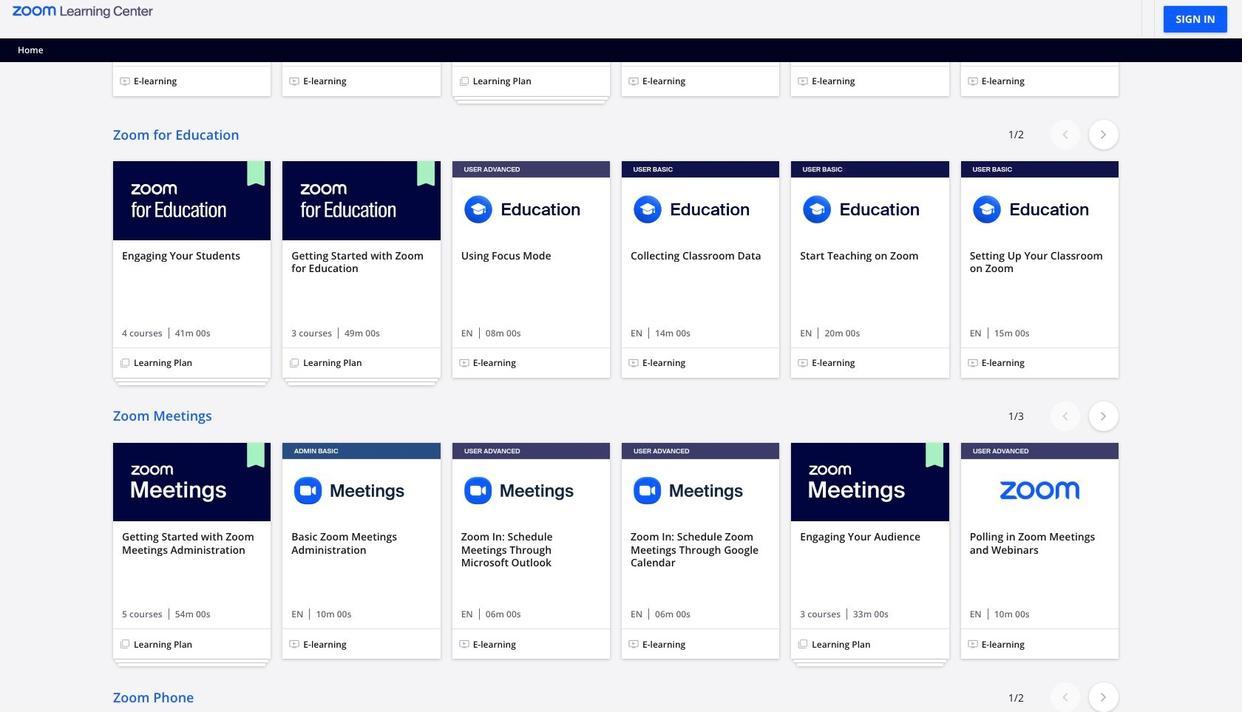Task type: describe. For each thing, give the bounding box(es) containing it.
2 list from the top
[[107, 161, 1125, 378]]



Task type: locate. For each thing, give the bounding box(es) containing it.
go to zoom learning center homepage image
[[13, 6, 153, 19]]

1 vertical spatial list
[[107, 161, 1125, 378]]

heading
[[122, 0, 262, 6], [113, 126, 239, 143], [122, 249, 262, 262], [292, 249, 432, 275], [461, 249, 601, 262], [631, 249, 771, 262], [800, 249, 940, 262], [970, 249, 1110, 275], [113, 408, 212, 424], [122, 530, 262, 556], [292, 530, 432, 556], [461, 530, 601, 569], [631, 530, 771, 569], [800, 530, 940, 543], [970, 530, 1110, 556], [113, 689, 194, 706]]

3 list from the top
[[107, 443, 1125, 659]]

list
[[107, 0, 1125, 96], [107, 161, 1125, 378], [107, 443, 1125, 659]]

2 vertical spatial list
[[107, 443, 1125, 659]]

0 vertical spatial list
[[107, 0, 1125, 96]]

1 list from the top
[[107, 0, 1125, 96]]



Task type: vqa. For each thing, say whether or not it's contained in the screenshot.
Sign
no



